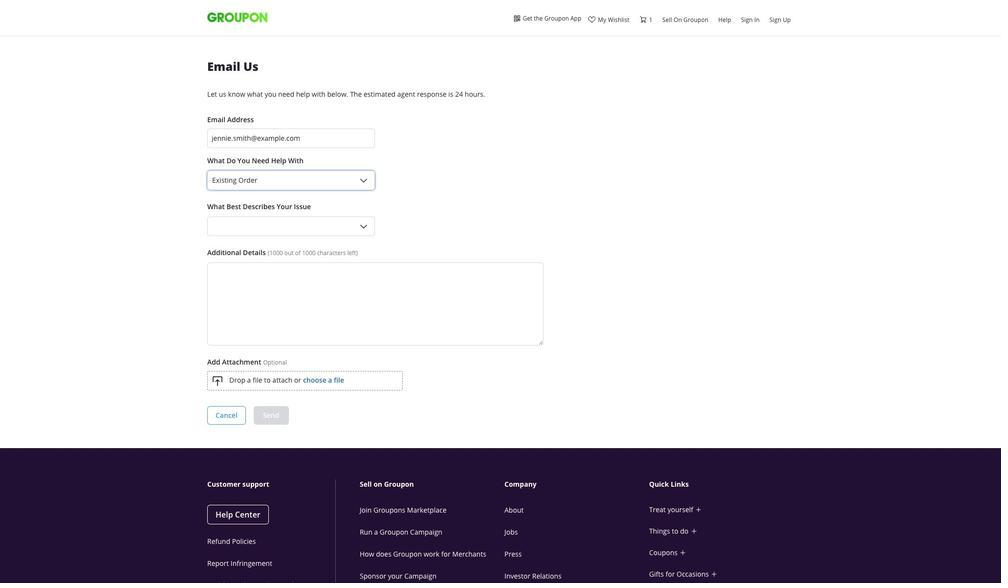 Task type: describe. For each thing, give the bounding box(es) containing it.
2 heading from the left
[[360, 480, 507, 489]]

groupon image
[[207, 12, 268, 23]]

3 heading from the left
[[505, 480, 651, 489]]



Task type: locate. For each thing, give the bounding box(es) containing it.
None text field
[[207, 263, 544, 346]]

1 heading from the left
[[207, 480, 335, 489]]

None email field
[[207, 129, 375, 148]]

heading
[[207, 480, 335, 489], [360, 480, 507, 489], [505, 480, 651, 489], [649, 480, 796, 489]]

4 heading from the left
[[649, 480, 796, 489]]



Task type: vqa. For each thing, say whether or not it's contained in the screenshot.
1st mi from right
no



